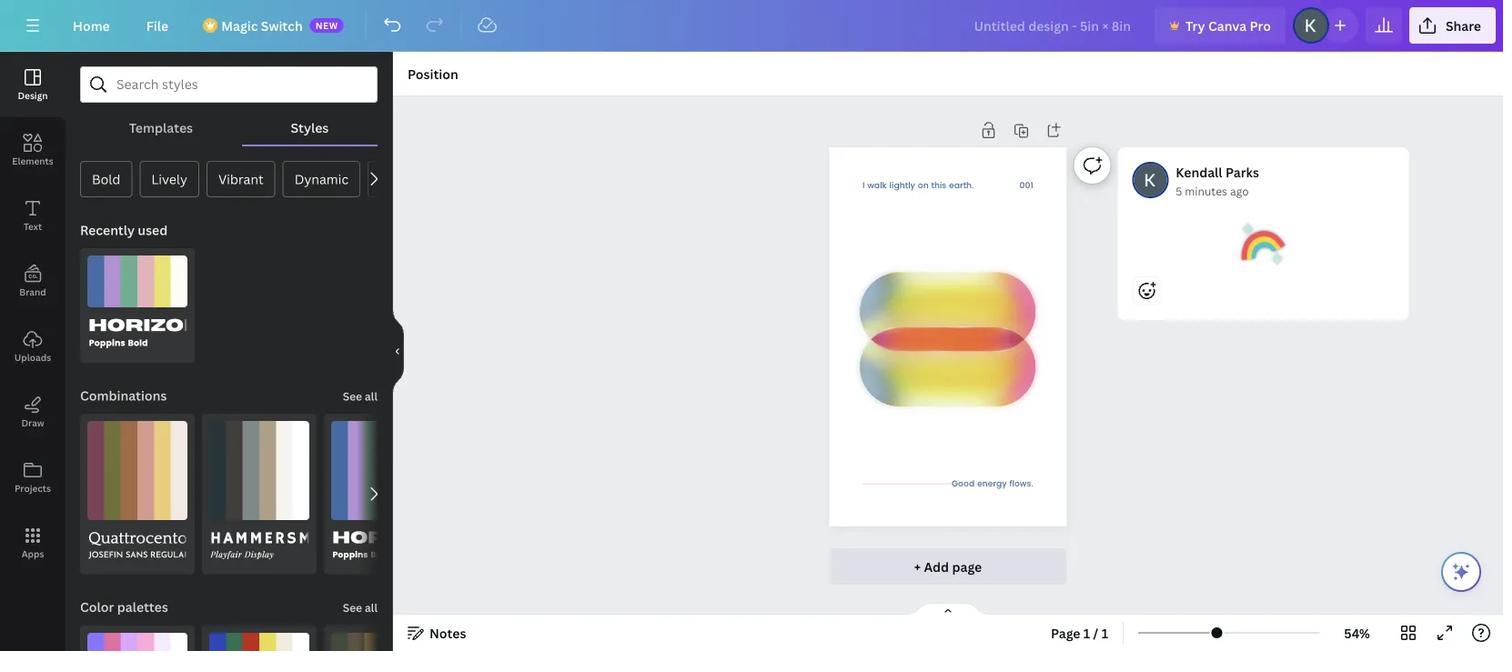 Task type: vqa. For each thing, say whether or not it's contained in the screenshot.
and
no



Task type: describe. For each thing, give the bounding box(es) containing it.
draw button
[[0, 380, 66, 445]]

001
[[1020, 179, 1034, 193]]

good energy flows.
[[952, 477, 1034, 491]]

home
[[73, 17, 110, 34]]

projects button
[[0, 445, 66, 511]]

brand button
[[0, 249, 66, 314]]

combinations button
[[78, 378, 169, 414]]

kendall
[[1176, 163, 1223, 181]]

elements
[[12, 155, 53, 167]]

vibrant
[[218, 171, 264, 188]]

apply "toy store" style image
[[209, 633, 310, 652]]

pro
[[1250, 17, 1272, 34]]

apply "cosmic flair" style image
[[87, 633, 188, 652]]

see all button for color palettes
[[341, 590, 380, 626]]

all for combinations
[[365, 389, 378, 404]]

palettes
[[117, 599, 168, 616]]

+
[[915, 558, 921, 576]]

expressing gratitude image
[[1242, 222, 1286, 266]]

page
[[1051, 625, 1081, 642]]

+ add page button
[[830, 549, 1067, 585]]

canva
[[1209, 17, 1247, 34]]

hide image
[[392, 308, 404, 396]]

page 1 / 1
[[1051, 625, 1109, 642]]

text button
[[0, 183, 66, 249]]

minutes
[[1186, 183, 1228, 198]]

styles
[[291, 119, 329, 136]]

uploads button
[[0, 314, 66, 380]]

recently
[[80, 222, 135, 239]]

1 1 from the left
[[1084, 625, 1091, 642]]

used
[[138, 222, 168, 239]]

lightly
[[890, 179, 916, 193]]

position
[[408, 65, 459, 82]]

this
[[932, 179, 947, 193]]

see for combinations
[[343, 389, 362, 404]]

show pages image
[[905, 603, 992, 617]]

apply "sylvan lace" style image
[[331, 633, 431, 652]]

notes button
[[401, 619, 474, 648]]

switch
[[261, 17, 303, 34]]

design
[[18, 89, 48, 101]]

page
[[953, 558, 982, 576]]

draw
[[21, 417, 44, 429]]

on
[[918, 179, 929, 193]]

see all for color palettes
[[343, 601, 378, 616]]

see all for combinations
[[343, 389, 378, 404]]

combinations
[[80, 387, 167, 405]]

54%
[[1345, 625, 1371, 642]]

kendall parks list
[[1118, 147, 1417, 379]]

see for color palettes
[[343, 601, 362, 616]]

main menu bar
[[0, 0, 1504, 52]]

parks
[[1226, 163, 1260, 181]]

good
[[952, 477, 975, 491]]

add
[[924, 558, 950, 576]]

54% button
[[1328, 619, 1387, 648]]



Task type: locate. For each thing, give the bounding box(es) containing it.
templates
[[129, 119, 193, 136]]

all up the apply "sylvan lace" style image
[[365, 601, 378, 616]]

1 vertical spatial see all button
[[341, 590, 380, 626]]

1 see from the top
[[343, 389, 362, 404]]

projects
[[15, 482, 51, 495]]

try canva pro
[[1186, 17, 1272, 34]]

1 right the /
[[1102, 625, 1109, 642]]

see all up the apply "sylvan lace" style image
[[343, 601, 378, 616]]

color palettes
[[80, 599, 168, 616]]

Design title text field
[[960, 7, 1148, 44]]

apps button
[[0, 511, 66, 576]]

lively
[[151, 171, 188, 188]]

1 see all from the top
[[343, 389, 378, 404]]

new
[[316, 19, 338, 31]]

recently used
[[80, 222, 168, 239]]

1
[[1084, 625, 1091, 642], [1102, 625, 1109, 642]]

1 horizontal spatial 1
[[1102, 625, 1109, 642]]

1 vertical spatial see all
[[343, 601, 378, 616]]

bold button
[[80, 161, 132, 198]]

home link
[[58, 7, 124, 44]]

1 vertical spatial see
[[343, 601, 362, 616]]

text
[[24, 220, 42, 233]]

styles button
[[242, 110, 378, 145]]

0 vertical spatial all
[[365, 389, 378, 404]]

magic
[[221, 17, 258, 34]]

bold
[[92, 171, 121, 188]]

5
[[1176, 183, 1183, 198]]

dynamic button
[[283, 161, 361, 198]]

kendall parks 5 minutes ago
[[1176, 163, 1260, 198]]

see all button
[[341, 378, 380, 414], [341, 590, 380, 626]]

/
[[1094, 625, 1099, 642]]

see all
[[343, 389, 378, 404], [343, 601, 378, 616]]

position button
[[401, 59, 466, 88]]

2 see all from the top
[[343, 601, 378, 616]]

energy
[[978, 477, 1008, 491]]

0 vertical spatial see
[[343, 389, 362, 404]]

lively button
[[140, 161, 199, 198]]

0 vertical spatial see all button
[[341, 378, 380, 414]]

try canva pro button
[[1155, 7, 1286, 44]]

2 see from the top
[[343, 601, 362, 616]]

canva assistant image
[[1451, 562, 1473, 583]]

templates button
[[80, 110, 242, 145]]

color palettes button
[[78, 590, 170, 626]]

try
[[1186, 17, 1206, 34]]

all
[[365, 389, 378, 404], [365, 601, 378, 616]]

flows.
[[1010, 477, 1034, 491]]

file button
[[132, 7, 183, 44]]

all for color palettes
[[365, 601, 378, 616]]

see all button left hide "image"
[[341, 378, 380, 414]]

uploads
[[14, 351, 51, 364]]

see all button up the apply "sylvan lace" style image
[[341, 590, 380, 626]]

design button
[[0, 52, 66, 117]]

i walk lightly on this earth.
[[863, 179, 974, 193]]

vibrant button
[[207, 161, 276, 198]]

see all left hide "image"
[[343, 389, 378, 404]]

file
[[146, 17, 169, 34]]

notes
[[430, 625, 466, 642]]

all left hide "image"
[[365, 389, 378, 404]]

earth.
[[950, 179, 974, 193]]

brand
[[19, 286, 46, 298]]

elements button
[[0, 117, 66, 183]]

0 horizontal spatial 1
[[1084, 625, 1091, 642]]

+ add page
[[915, 558, 982, 576]]

see
[[343, 389, 362, 404], [343, 601, 362, 616]]

1 all from the top
[[365, 389, 378, 404]]

magic switch
[[221, 17, 303, 34]]

2 1 from the left
[[1102, 625, 1109, 642]]

walk
[[868, 179, 887, 193]]

color
[[80, 599, 114, 616]]

apps
[[22, 548, 44, 560]]

see up the apply "sylvan lace" style image
[[343, 601, 362, 616]]

side panel tab list
[[0, 52, 66, 576]]

see all button for combinations
[[341, 378, 380, 414]]

Search styles search field
[[117, 67, 341, 102]]

1 see all button from the top
[[341, 378, 380, 414]]

see left hide "image"
[[343, 389, 362, 404]]

1 left the /
[[1084, 625, 1091, 642]]

share
[[1446, 17, 1482, 34]]

2 see all button from the top
[[341, 590, 380, 626]]

1 vertical spatial all
[[365, 601, 378, 616]]

ago
[[1231, 183, 1250, 198]]

dynamic
[[295, 171, 349, 188]]

0 vertical spatial see all
[[343, 389, 378, 404]]

2 all from the top
[[365, 601, 378, 616]]

share button
[[1410, 7, 1497, 44]]

i
[[863, 179, 865, 193]]



